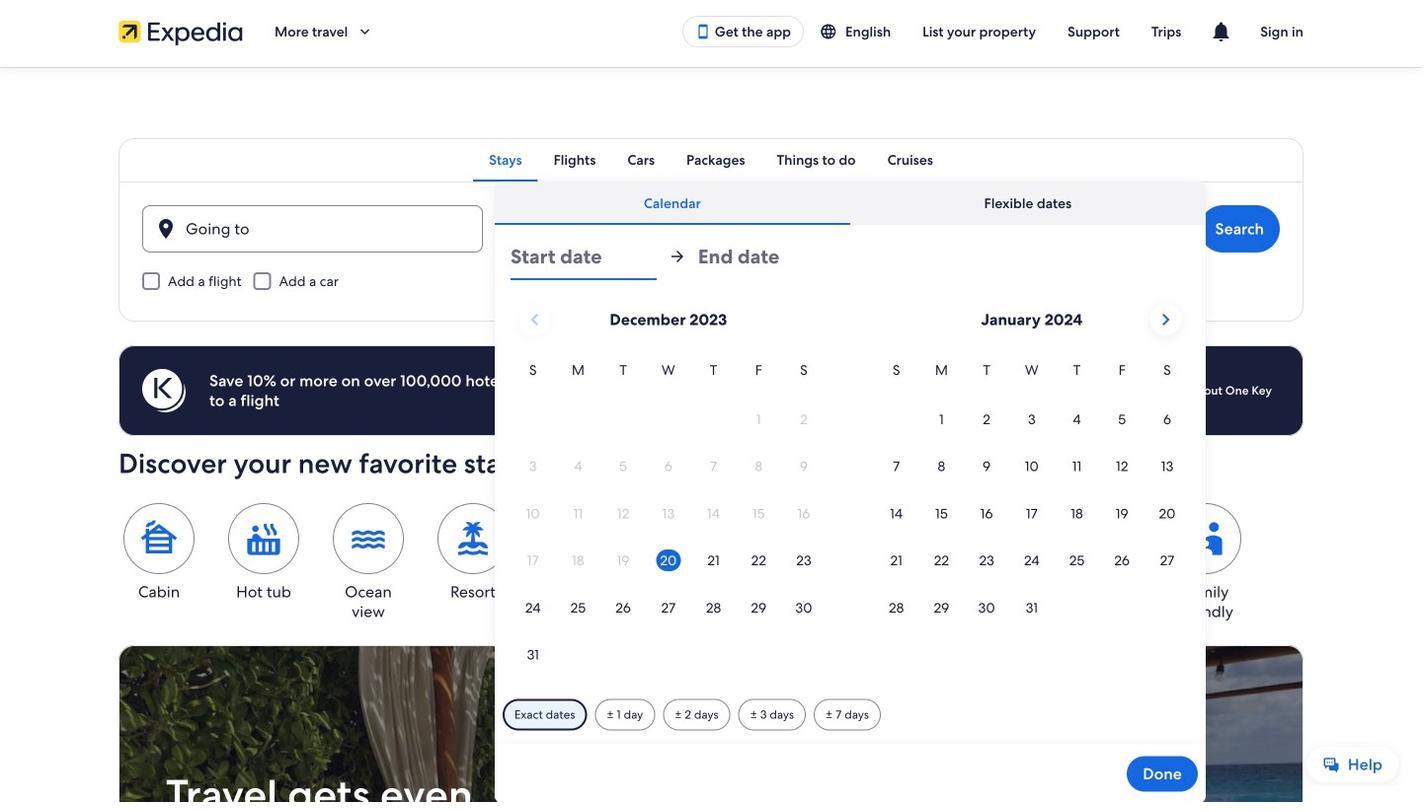 Task type: vqa. For each thing, say whether or not it's contained in the screenshot.
February 2024 element
no



Task type: locate. For each thing, give the bounding box(es) containing it.
december 2023 element
[[510, 359, 826, 680]]

application
[[510, 296, 1190, 680]]

travel sale activities deals image
[[119, 646, 1304, 803]]

previous month image
[[523, 308, 547, 332]]

small image
[[820, 23, 845, 40]]

main content
[[0, 67, 1422, 803]]

communication center icon image
[[1209, 20, 1233, 43]]

download the app button image
[[695, 24, 711, 40]]

more travel image
[[356, 23, 374, 40]]

expedia logo image
[[119, 18, 243, 45]]

tab list
[[119, 138, 1304, 182], [495, 182, 1206, 225]]



Task type: describe. For each thing, give the bounding box(es) containing it.
today element
[[656, 550, 681, 572]]

directional image
[[668, 248, 686, 266]]

next month image
[[1154, 308, 1177, 332]]

january 2024 element
[[874, 359, 1190, 633]]



